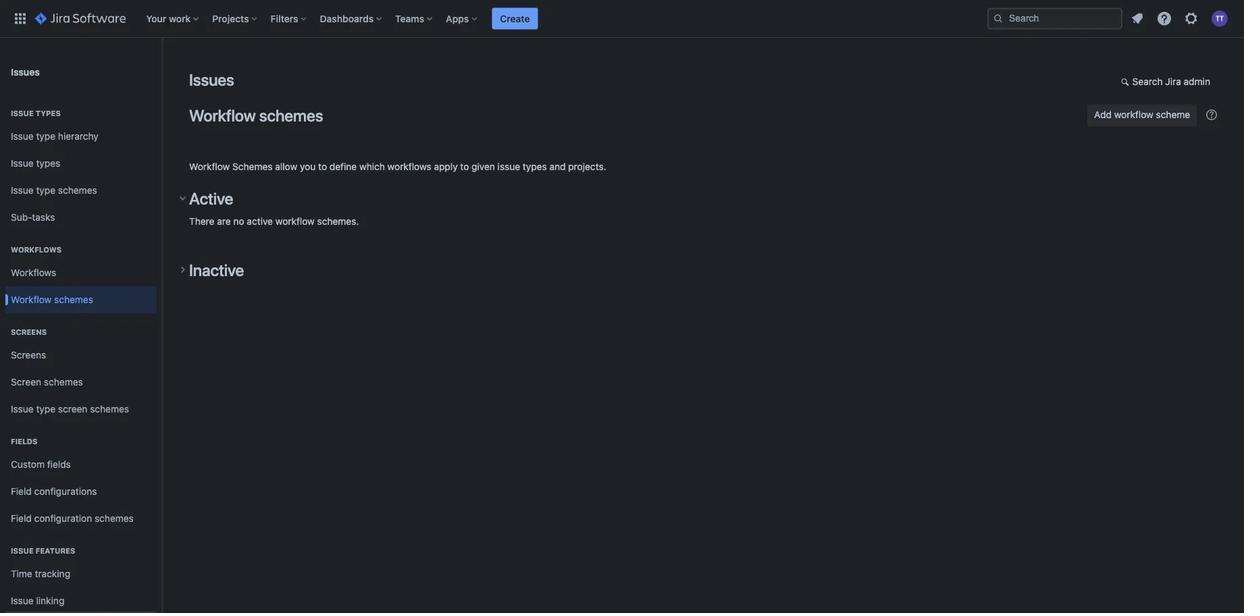 Task type: vqa. For each thing, say whether or not it's contained in the screenshot.
'Your'
yes



Task type: locate. For each thing, give the bounding box(es) containing it.
dashboards button
[[316, 8, 387, 29]]

field down custom
[[11, 486, 32, 497]]

schemes inside the workflows group
[[54, 294, 93, 305]]

custom fields link
[[5, 451, 157, 478]]

screens for 'screens' "group"
[[11, 328, 47, 337]]

workflows for workflows link
[[11, 267, 56, 278]]

schemes down issue types link
[[58, 185, 97, 196]]

search jira admin link
[[1114, 72, 1217, 93]]

projects
[[212, 13, 249, 24]]

workflow up active
[[189, 161, 230, 172]]

1 vertical spatial workflow
[[275, 216, 315, 227]]

5 issue from the top
[[11, 404, 34, 415]]

issue
[[11, 109, 34, 118], [11, 131, 34, 142], [11, 158, 34, 169], [11, 185, 34, 196], [11, 404, 34, 415], [11, 547, 34, 556], [11, 595, 34, 607]]

teams
[[395, 13, 424, 24]]

schemes up issue type screen schemes
[[44, 377, 83, 388]]

allow
[[275, 161, 297, 172]]

workflows down "sub-tasks"
[[11, 246, 62, 254]]

workflow
[[189, 106, 256, 125], [189, 161, 230, 172], [11, 294, 52, 305]]

issue up sub-
[[11, 185, 34, 196]]

1 type from the top
[[36, 131, 55, 142]]

3 issue from the top
[[11, 158, 34, 169]]

field for field configuration schemes
[[11, 513, 32, 524]]

1 horizontal spatial workflow
[[1114, 109, 1153, 120]]

issues up issue types
[[11, 66, 40, 77]]

workflow
[[1114, 109, 1153, 120], [275, 216, 315, 227]]

inactive
[[189, 261, 244, 280]]

sidebar navigation image
[[147, 54, 177, 81]]

admin
[[1184, 76, 1210, 87]]

to left the given
[[460, 161, 469, 172]]

sub-tasks
[[11, 212, 55, 223]]

types
[[36, 158, 60, 169], [523, 161, 547, 172]]

screens
[[11, 328, 47, 337], [11, 350, 46, 361]]

fields
[[47, 459, 71, 470]]

schemes down workflows link
[[54, 294, 93, 305]]

field for field configurations
[[11, 486, 32, 497]]

screen
[[58, 404, 87, 415]]

2 vertical spatial workflow
[[11, 294, 52, 305]]

sub-
[[11, 212, 32, 223]]

1 workflows from the top
[[11, 246, 62, 254]]

0 vertical spatial workflows
[[11, 246, 62, 254]]

to
[[318, 161, 327, 172], [460, 161, 469, 172]]

create
[[500, 13, 530, 24]]

1 issue from the top
[[11, 109, 34, 118]]

issue for issue type screen schemes
[[11, 404, 34, 415]]

type inside 'screens' "group"
[[36, 404, 55, 415]]

0 horizontal spatial issues
[[11, 66, 40, 77]]

your profile and settings image
[[1212, 10, 1228, 27]]

issue inside 'screens' "group"
[[11, 404, 34, 415]]

screens link
[[5, 342, 157, 369]]

issue left types
[[11, 109, 34, 118]]

0 vertical spatial field
[[11, 486, 32, 497]]

notifications image
[[1129, 10, 1146, 27]]

2 issue from the top
[[11, 131, 34, 142]]

custom fields
[[11, 459, 71, 470]]

0 horizontal spatial types
[[36, 158, 60, 169]]

workflow right active
[[275, 216, 315, 227]]

field configurations
[[11, 486, 97, 497]]

configurations
[[34, 486, 97, 497]]

1 screens from the top
[[11, 328, 47, 337]]

workflow inside workflow schemes link
[[11, 294, 52, 305]]

issues right sidebar navigation image
[[189, 70, 234, 89]]

features
[[36, 547, 75, 556]]

schemes inside fields group
[[95, 513, 134, 524]]

type up tasks
[[36, 185, 55, 196]]

issues
[[11, 66, 40, 77], [189, 70, 234, 89]]

there are no active workflow schemes.
[[189, 216, 359, 227]]

issue type schemes link
[[5, 177, 157, 204]]

which
[[359, 161, 385, 172]]

issue type schemes
[[11, 185, 97, 196]]

6 issue from the top
[[11, 547, 34, 556]]

fields group
[[5, 423, 157, 536]]

custom
[[11, 459, 45, 470]]

sub-tasks link
[[5, 204, 157, 231]]

types left the and
[[523, 161, 547, 172]]

2 workflows from the top
[[11, 267, 56, 278]]

banner
[[0, 0, 1244, 38]]

jira software image
[[35, 10, 126, 27], [35, 10, 126, 27]]

issue types link
[[5, 150, 157, 177]]

your
[[146, 13, 166, 24]]

workflows up workflow schemes link on the left of the page
[[11, 267, 56, 278]]

0 vertical spatial type
[[36, 131, 55, 142]]

schemes right screen
[[90, 404, 129, 415]]

workflow down workflows link
[[11, 294, 52, 305]]

jira
[[1165, 76, 1181, 87]]

hierarchy
[[58, 131, 98, 142]]

primary element
[[8, 0, 987, 37]]

issue types group
[[5, 95, 157, 235]]

3 type from the top
[[36, 404, 55, 415]]

0 horizontal spatial to
[[318, 161, 327, 172]]

schemes.
[[317, 216, 359, 227]]

workflows
[[11, 246, 62, 254], [11, 267, 56, 278]]

1 field from the top
[[11, 486, 32, 497]]

issue for issue types
[[11, 109, 34, 118]]

small image
[[1121, 76, 1132, 87]]

field configuration schemes link
[[5, 505, 157, 532]]

workflows group
[[5, 231, 157, 317]]

type left screen
[[36, 404, 55, 415]]

issue up issue type schemes
[[11, 158, 34, 169]]

workflows
[[387, 161, 431, 172]]

types up issue type schemes
[[36, 158, 60, 169]]

1 vertical spatial type
[[36, 185, 55, 196]]

workflow schemes up "schemes"
[[189, 106, 323, 125]]

2 type from the top
[[36, 185, 55, 196]]

to right the you
[[318, 161, 327, 172]]

field up "issue features"
[[11, 513, 32, 524]]

add workflow scheme
[[1094, 109, 1190, 120]]

workflow schemes allow you to define which workflows apply to given issue types and projects.
[[189, 161, 606, 172]]

workflow schemes
[[189, 106, 323, 125], [11, 294, 93, 305]]

issue type screen schemes
[[11, 404, 129, 415]]

type
[[36, 131, 55, 142], [36, 185, 55, 196], [36, 404, 55, 415]]

field
[[11, 486, 32, 497], [11, 513, 32, 524]]

4 issue from the top
[[11, 185, 34, 196]]

2 vertical spatial type
[[36, 404, 55, 415]]

time tracking link
[[5, 561, 157, 588]]

1 vertical spatial field
[[11, 513, 32, 524]]

7 issue from the top
[[11, 595, 34, 607]]

filters button
[[267, 8, 312, 29]]

issue for issue type schemes
[[11, 185, 34, 196]]

schemes down the field configurations link
[[95, 513, 134, 524]]

2 field from the top
[[11, 513, 32, 524]]

apps
[[446, 13, 469, 24]]

tracking
[[35, 568, 70, 580]]

workflow up "schemes"
[[189, 106, 256, 125]]

issue for issue features
[[11, 547, 34, 556]]

workflow schemes down workflows link
[[11, 294, 93, 305]]

0 vertical spatial screens
[[11, 328, 47, 337]]

schemes
[[259, 106, 323, 125], [58, 185, 97, 196], [54, 294, 93, 305], [44, 377, 83, 388], [90, 404, 129, 415], [95, 513, 134, 524]]

help image
[[1156, 10, 1173, 27]]

active
[[247, 216, 273, 227]]

banner containing your work
[[0, 0, 1244, 38]]

you
[[300, 161, 316, 172]]

0 horizontal spatial workflow schemes
[[11, 294, 93, 305]]

1 horizontal spatial to
[[460, 161, 469, 172]]

0 vertical spatial workflow schemes
[[189, 106, 323, 125]]

types
[[36, 109, 61, 118]]

1 vertical spatial workflows
[[11, 267, 56, 278]]

workflow right the "add"
[[1114, 109, 1153, 120]]

1 vertical spatial workflow schemes
[[11, 294, 93, 305]]

issue down issue types
[[11, 131, 34, 142]]

issue up time
[[11, 547, 34, 556]]

work
[[169, 13, 191, 24]]

1 vertical spatial screens
[[11, 350, 46, 361]]

issue down the screen
[[11, 404, 34, 415]]

search jira admin
[[1132, 76, 1210, 87]]

issue down time
[[11, 595, 34, 607]]

your work
[[146, 13, 191, 24]]

2 screens from the top
[[11, 350, 46, 361]]

0 vertical spatial workflow
[[1114, 109, 1153, 120]]

Search field
[[987, 8, 1123, 29]]

issue types
[[11, 109, 61, 118]]

0 vertical spatial workflow
[[189, 106, 256, 125]]

type down types
[[36, 131, 55, 142]]



Task type: describe. For each thing, give the bounding box(es) containing it.
there
[[189, 216, 214, 227]]

issue type screen schemes link
[[5, 396, 157, 423]]

your work button
[[142, 8, 204, 29]]

no
[[233, 216, 244, 227]]

screens group
[[5, 313, 157, 427]]

add
[[1094, 109, 1112, 120]]

workflows for the workflows group
[[11, 246, 62, 254]]

given
[[472, 161, 495, 172]]

and
[[549, 161, 566, 172]]

1 horizontal spatial issues
[[189, 70, 234, 89]]

tasks
[[32, 212, 55, 223]]

1 horizontal spatial workflow schemes
[[189, 106, 323, 125]]

workflows link
[[5, 259, 157, 286]]

issue for issue linking
[[11, 595, 34, 607]]

issue for issue type hierarchy
[[11, 131, 34, 142]]

workflow inside add workflow scheme link
[[1114, 109, 1153, 120]]

define
[[330, 161, 357, 172]]

issue linking link
[[5, 588, 157, 613]]

search
[[1132, 76, 1163, 87]]

issue type hierarchy link
[[5, 123, 157, 150]]

are
[[217, 216, 231, 227]]

active
[[189, 189, 233, 208]]

issue
[[498, 161, 520, 172]]

types inside group
[[36, 158, 60, 169]]

appswitcher icon image
[[12, 10, 28, 27]]

1 to from the left
[[318, 161, 327, 172]]

1 horizontal spatial types
[[523, 161, 547, 172]]

type for hierarchy
[[36, 131, 55, 142]]

0 horizontal spatial workflow
[[275, 216, 315, 227]]

workflow schemes link
[[5, 286, 157, 313]]

workflow schemes inside the workflows group
[[11, 294, 93, 305]]

issue type hierarchy
[[11, 131, 98, 142]]

screens for screens link
[[11, 350, 46, 361]]

screen schemes link
[[5, 369, 157, 396]]

dashboards
[[320, 13, 374, 24]]

apply
[[434, 161, 458, 172]]

2 to from the left
[[460, 161, 469, 172]]

screen
[[11, 377, 41, 388]]

schemes inside issue types group
[[58, 185, 97, 196]]

field configurations link
[[5, 478, 157, 505]]

apps button
[[442, 8, 482, 29]]

issue features group
[[5, 532, 157, 613]]

filters
[[271, 13, 298, 24]]

teams button
[[391, 8, 438, 29]]

add workflow scheme link
[[1088, 105, 1197, 126]]

search image
[[993, 13, 1004, 24]]

scheme
[[1156, 109, 1190, 120]]

schemes up 'allow' at the left of the page
[[259, 106, 323, 125]]

projects button
[[208, 8, 262, 29]]

issue for issue types
[[11, 158, 34, 169]]

type for schemes
[[36, 185, 55, 196]]

screen schemes
[[11, 377, 83, 388]]

time tracking
[[11, 568, 70, 580]]

type for screen
[[36, 404, 55, 415]]

field configuration schemes
[[11, 513, 134, 524]]

issue features
[[11, 547, 75, 556]]

linking
[[36, 595, 64, 607]]

create button
[[492, 8, 538, 29]]

fields
[[11, 437, 37, 446]]

issue types
[[11, 158, 60, 169]]

settings image
[[1183, 10, 1200, 27]]

schemes
[[232, 161, 273, 172]]

time
[[11, 568, 32, 580]]

issue linking
[[11, 595, 64, 607]]

1 vertical spatial workflow
[[189, 161, 230, 172]]

projects.
[[568, 161, 606, 172]]

configuration
[[34, 513, 92, 524]]



